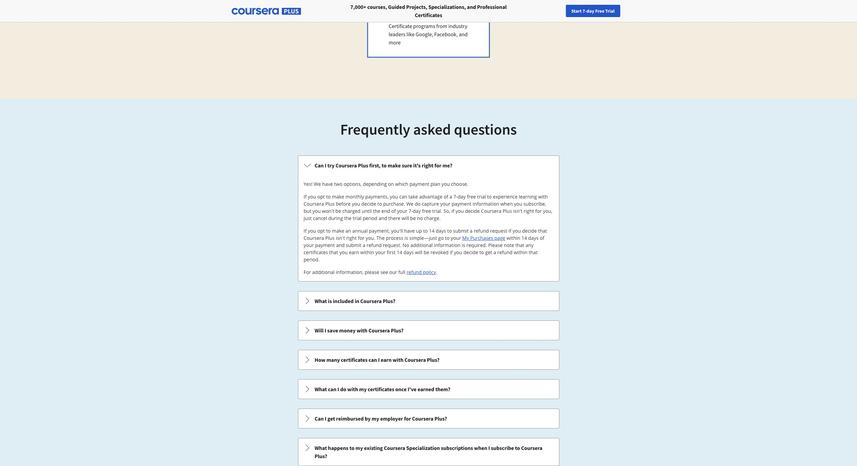 Task type: vqa. For each thing, say whether or not it's contained in the screenshot.
right inside the If you opt to make an annual payment, you'll have up to 14 days to submit a refund request if you decide that Coursera Plus isn't right for you. The process is simple—just go to your
yes



Task type: describe. For each thing, give the bounding box(es) containing it.
earned
[[418, 386, 434, 393]]

can for can i try coursera plus first, to make sure it's right for me?
[[315, 162, 324, 169]]

make for annual
[[332, 228, 344, 234]]

you right so,
[[456, 208, 464, 215]]

certificates inside what can i do with my certificates once i've earned them? dropdown button
[[368, 386, 394, 393]]

coursera right try
[[336, 162, 357, 169]]

go
[[438, 235, 444, 242]]

for inside dropdown button
[[404, 416, 411, 423]]

isn't inside if you opt to make monthly payments, you can take advantage of a 7-day free trial to experience learning with coursera plus before you decide to purchase. we do capture your payment information when you subscribe, but you won't be charged until the end of your 7-day free trial. so, if you decide coursera plus isn't right for you, just cancel during the trial period and there will be no charge.
[[513, 208, 523, 215]]

my inside what happens to my existing coursera specialization subscriptions when i subscribe to coursera plus?
[[356, 445, 363, 452]]

what for what can i do with my certificates once i've earned them?
[[315, 386, 327, 393]]

take
[[409, 194, 418, 200]]

asked
[[413, 120, 451, 139]]

specializations,
[[428, 3, 466, 10]]

during
[[328, 215, 343, 222]]

if you opt to make an annual payment, you'll have up to 14 days to submit a refund request if you decide that coursera plus isn't right for you. the process is simple—just go to your
[[304, 228, 547, 242]]

start 7-day free trial
[[571, 8, 615, 14]]

coursera up but
[[304, 201, 324, 207]]

decide inside if you opt to make an annual payment, you'll have up to 14 days to submit a refund request if you decide that coursera plus isn't right for you. the process is simple—just go to your
[[522, 228, 537, 234]]

2 vertical spatial 14
[[397, 249, 402, 256]]

0 vertical spatial from
[[407, 14, 418, 21]]

what happens to my existing coursera specialization subscriptions when i subscribe to coursera plus?
[[315, 445, 543, 460]]

can inside if you opt to make monthly payments, you can take advantage of a 7-day free trial to experience learning with coursera plus before you decide to purchase. we do capture your payment information when you subscribe, but you won't be charged until the end of your 7-day free trial. so, if you decide coursera plus isn't right for you, just cancel during the trial period and there will be no charge.
[[399, 194, 407, 200]]

you down learning
[[514, 201, 522, 207]]

7- inside button
[[583, 8, 587, 14]]

0 horizontal spatial have
[[322, 181, 333, 188]]

1 vertical spatial from
[[436, 23, 447, 29]]

to right happens
[[350, 445, 355, 452]]

the
[[377, 235, 385, 242]]

a inside if you opt to make an annual payment, you'll have up to 14 days to submit a refund request if you decide that coursera plus isn't right for you. the process is simple—just go to your
[[470, 228, 473, 234]]

questions
[[454, 120, 517, 139]]

will inside if you opt to make monthly payments, you can take advantage of a 7-day free trial to experience learning with coursera plus before you decide to purchase. we do capture your payment information when you subscribe, but you won't be charged until the end of your 7-day free trial. so, if you decide coursera plus isn't right for you, just cancel during the trial period and there will be no charge.
[[402, 215, 409, 222]]

can for can i get reimbursed by my employer for coursera plus?
[[315, 416, 324, 423]]

you down monthly at the left of page
[[352, 201, 360, 207]]

can inside how many certificates can i earn with coursera plus? dropdown button
[[369, 357, 377, 364]]

days inside if you opt to make an annual payment, you'll have up to 14 days to submit a refund request if you decide that coursera plus isn't right for you. the process is simple—just go to your
[[436, 228, 446, 234]]

to down the payments, in the top left of the page
[[377, 201, 382, 207]]

facebook,
[[434, 31, 458, 38]]

there
[[388, 215, 400, 222]]

i right "will"
[[325, 328, 326, 334]]

earn inside within 14 days of your payment and submit a refund request. no additional information is required. please note that any certificates that you earn within your first 14 days will be revoked if you decide to get a refund within that period.
[[349, 249, 359, 256]]

leaders
[[389, 31, 406, 38]]

any
[[526, 242, 534, 249]]

if inside if you opt to make an annual payment, you'll have up to 14 days to submit a refund request if you decide that coursera plus isn't right for you. the process is simple—just go to your
[[509, 228, 512, 234]]

information inside if you opt to make monthly payments, you can take advantage of a 7-day free trial to experience learning with coursera plus before you decide to purchase. we do capture your payment information when you subscribe, but you won't be charged until the end of your 7-day free trial. so, if you decide coursera plus isn't right for you, just cancel during the trial period and there will be no charge.
[[473, 201, 499, 207]]

in
[[355, 298, 359, 305]]

plus? inside dropdown button
[[435, 416, 447, 423]]

decide right so,
[[465, 208, 480, 215]]

industry
[[448, 23, 467, 29]]

process
[[386, 235, 403, 242]]

refund inside if you opt to make an annual payment, you'll have up to 14 days to submit a refund request if you decide that coursera plus isn't right for you. the process is simple—just go to your
[[474, 228, 489, 234]]

what for what is included in coursera plus?
[[315, 298, 327, 305]]

subscribe
[[491, 445, 514, 452]]

to up 'won't' at the top left of page
[[326, 194, 331, 200]]

once
[[395, 386, 407, 393]]

you up information,
[[339, 249, 348, 256]]

1 horizontal spatial trial
[[477, 194, 486, 200]]

0 vertical spatial payment
[[410, 181, 429, 188]]

what can i do with my certificates once i've earned them? button
[[298, 380, 559, 399]]

if you opt to make monthly payments, you can take advantage of a 7-day free trial to experience learning with coursera plus before you decide to purchase. we do capture your payment information when you subscribe, but you won't be charged until the end of your 7-day free trial. so, if you decide coursera plus isn't right for you, just cancel during the trial period and there will be no charge.
[[304, 194, 553, 222]]

learning
[[519, 194, 537, 200]]

employer
[[380, 416, 403, 423]]

start 7-day free trial button
[[566, 5, 620, 17]]

a inside if you opt to make monthly payments, you can take advantage of a 7-day free trial to experience learning with coursera plus before you decide to purchase. we do capture your payment information when you subscribe, but you won't be charged until the end of your 7-day free trial. so, if you decide coursera plus isn't right for you, just cancel during the trial period and there will be no charge.
[[450, 194, 452, 200]]

your up period. at the left bottom of the page
[[304, 242, 314, 249]]

a down please
[[494, 249, 496, 256]]

plus? inside what happens to my existing coursera specialization subscriptions when i subscribe to coursera plus?
[[315, 453, 327, 460]]

existing
[[364, 445, 383, 452]]

1 horizontal spatial 7-
[[454, 194, 458, 200]]

me?
[[443, 162, 452, 169]]

no
[[403, 242, 409, 249]]

first
[[387, 249, 396, 256]]

isn't inside if you opt to make an annual payment, you'll have up to 14 days to submit a refund request if you decide that coursera plus isn't right for you. the process is simple—just go to your
[[336, 235, 345, 242]]

0 vertical spatial free
[[467, 194, 476, 200]]

for inside if you opt to make an annual payment, you'll have up to 14 days to submit a refund request if you decide that coursera plus isn't right for you. the process is simple—just go to your
[[358, 235, 365, 242]]

certificate
[[389, 23, 412, 29]]

that up information,
[[329, 249, 338, 256]]

to inside dropdown button
[[382, 162, 387, 169]]

how
[[315, 357, 326, 364]]

information,
[[336, 269, 364, 276]]

won't
[[322, 208, 334, 215]]

if for if you opt to make an annual payment, you'll have up to 14 days to submit a refund request if you decide that coursera plus isn't right for you. the process is simple—just go to your
[[304, 228, 307, 234]]

how many certificates can i earn with coursera plus? button
[[298, 351, 559, 370]]

my for employer
[[372, 416, 379, 423]]

included
[[333, 298, 354, 305]]

request.
[[383, 242, 401, 249]]

options,
[[344, 181, 362, 188]]

simple—just
[[409, 235, 437, 242]]

plan
[[431, 181, 440, 188]]

for inside dropdown button
[[435, 162, 442, 169]]

note
[[504, 242, 514, 249]]

decide up the until
[[361, 201, 376, 207]]

refund right full
[[407, 269, 422, 276]]

your inside if you opt to make an annual payment, you'll have up to 14 days to submit a refund request if you decide that coursera plus isn't right for you. the process is simple—just go to your
[[451, 235, 461, 242]]

please
[[365, 269, 379, 276]]

information inside within 14 days of your payment and submit a refund request. no additional information is required. please note that any certificates that you earn within your first 14 days will be revoked if you decide to get a refund within that period.
[[434, 242, 461, 249]]

professional inside choose from more than 15 professional certificate programs from industry leaders like google, facebook, and more
[[450, 14, 479, 21]]

we inside if you opt to make monthly payments, you can take advantage of a 7-day free trial to experience learning with coursera plus before you decide to purchase. we do capture your payment information when you subscribe, but you won't be charged until the end of your 7-day free trial. so, if you decide coursera plus isn't right for you, just cancel during the trial period and there will be no charge.
[[407, 201, 414, 207]]

coursera right in
[[360, 298, 382, 305]]

you up cancel
[[313, 208, 321, 215]]

so,
[[444, 208, 450, 215]]

no
[[417, 215, 423, 222]]

to right go
[[445, 235, 450, 242]]

you'll
[[391, 228, 403, 234]]

have inside if you opt to make an annual payment, you'll have up to 14 days to submit a refund request if you decide that coursera plus isn't right for you. the process is simple—just go to your
[[404, 228, 415, 234]]

1 vertical spatial 14
[[522, 235, 527, 242]]

google,
[[416, 31, 433, 38]]

do inside if you opt to make monthly payments, you can take advantage of a 7-day free trial to experience learning with coursera plus before you decide to purchase. we do capture your payment information when you subscribe, but you won't be charged until the end of your 7-day free trial. so, if you decide coursera plus isn't right for you, just cancel during the trial period and there will be no charge.
[[415, 201, 421, 207]]

subscribe,
[[524, 201, 546, 207]]

with up reimbursed
[[347, 386, 358, 393]]

.
[[436, 269, 437, 276]]

coursera down experience
[[481, 208, 502, 215]]

period.
[[304, 257, 320, 263]]

you up purchase.
[[390, 194, 398, 200]]

payments,
[[365, 194, 389, 200]]

can i get reimbursed by my employer for coursera plus? button
[[298, 410, 559, 429]]

2 horizontal spatial days
[[528, 235, 539, 242]]

coursera up how many certificates can i earn with coursera plus? on the bottom of page
[[369, 328, 390, 334]]

a down annual
[[363, 242, 365, 249]]

opt for before
[[317, 194, 325, 200]]

is inside within 14 days of your payment and submit a refund request. no additional information is required. please note that any certificates that you earn within your first 14 days will be revoked if you decide to get a refund within that period.
[[462, 242, 465, 249]]

0 horizontal spatial day
[[413, 208, 421, 215]]

i down many
[[338, 386, 339, 393]]

list containing can i try coursera plus first, to make sure it's right for me?
[[297, 155, 560, 467]]

cancel
[[313, 215, 327, 222]]

certificates inside within 14 days of your payment and submit a refund request. no additional information is required. please note that any certificates that you earn within your first 14 days will be revoked if you decide to get a refund within that period.
[[304, 249, 328, 256]]

and inside choose from more than 15 professional certificate programs from industry leaders like google, facebook, and more
[[459, 31, 468, 38]]

period
[[363, 215, 377, 222]]

coursera right existing
[[384, 445, 405, 452]]

i've
[[408, 386, 417, 393]]

1 horizontal spatial the
[[373, 208, 380, 215]]

for inside if you opt to make monthly payments, you can take advantage of a 7-day free trial to experience learning with coursera plus before you decide to purchase. we do capture your payment information when you subscribe, but you won't be charged until the end of your 7-day free trial. so, if you decide coursera plus isn't right for you, just cancel during the trial period and there will be no charge.
[[535, 208, 542, 215]]

to left experience
[[487, 194, 492, 200]]

1 horizontal spatial be
[[410, 215, 416, 222]]

and inside within 14 days of your payment and submit a refund request. no additional information is required. please note that any certificates that you earn within your first 14 days will be revoked if you decide to get a refund within that period.
[[336, 242, 345, 249]]

by
[[365, 416, 371, 423]]

coursera right subscribe
[[521, 445, 543, 452]]

make inside dropdown button
[[388, 162, 401, 169]]

choose
[[389, 14, 406, 21]]

for
[[304, 269, 311, 276]]

submit inside if you opt to make an annual payment, you'll have up to 14 days to submit a refund request if you decide that coursera plus isn't right for you. the process is simple—just go to your
[[453, 228, 469, 234]]

first,
[[369, 162, 381, 169]]

try
[[328, 162, 335, 169]]

purchase.
[[383, 201, 405, 207]]

to right up
[[423, 228, 428, 234]]

courses,
[[367, 3, 387, 10]]

plus inside dropdown button
[[358, 162, 368, 169]]

14 inside if you opt to make an annual payment, you'll have up to 14 days to submit a refund request if you decide that coursera plus isn't right for you. the process is simple—just go to your
[[429, 228, 435, 234]]

like
[[407, 31, 415, 38]]

can i get reimbursed by my employer for coursera plus?
[[315, 416, 447, 423]]

revoked
[[431, 249, 449, 256]]

coursera up i've
[[405, 357, 426, 364]]

specialization
[[406, 445, 440, 452]]

your up so,
[[440, 201, 451, 207]]

you down just
[[308, 228, 316, 234]]

my purchases page link
[[462, 235, 505, 242]]

what is included in coursera plus?
[[315, 298, 395, 305]]

save
[[327, 328, 338, 334]]

with inside if you opt to make monthly payments, you can take advantage of a 7-day free trial to experience learning with coursera plus before you decide to purchase. we do capture your payment information when you subscribe, but you won't be charged until the end of your 7-day free trial. so, if you decide coursera plus isn't right for you, just cancel during the trial period and there will be no charge.
[[538, 194, 548, 200]]

advantage
[[419, 194, 443, 200]]

0 horizontal spatial additional
[[312, 269, 335, 276]]

choose.
[[451, 181, 468, 188]]

your up there
[[397, 208, 407, 215]]

certificates
[[415, 12, 442, 18]]

to right subscribe
[[515, 445, 520, 452]]



Task type: locate. For each thing, give the bounding box(es) containing it.
additional inside within 14 days of your payment and submit a refund request. no additional information is required. please note that any certificates that you earn within your first 14 days will be revoked if you decide to get a refund within that period.
[[410, 242, 433, 249]]

reimbursed
[[336, 416, 364, 423]]

to inside within 14 days of your payment and submit a refund request. no additional information is required. please note that any certificates that you earn within your first 14 days will be revoked if you decide to get a refund within that period.
[[480, 249, 484, 256]]

my left existing
[[356, 445, 363, 452]]

1 vertical spatial we
[[407, 201, 414, 207]]

0 vertical spatial more
[[419, 14, 431, 21]]

1 vertical spatial have
[[404, 228, 415, 234]]

1 horizontal spatial we
[[407, 201, 414, 207]]

0 horizontal spatial 7-
[[409, 208, 413, 215]]

7- down take
[[409, 208, 413, 215]]

make up before
[[332, 194, 344, 200]]

0 vertical spatial make
[[388, 162, 401, 169]]

information
[[473, 201, 499, 207], [434, 242, 461, 249]]

1 vertical spatial can
[[315, 416, 324, 423]]

refund down the note
[[498, 249, 513, 256]]

within up the note
[[507, 235, 520, 242]]

0 vertical spatial 7-
[[583, 8, 587, 14]]

monthly
[[346, 194, 364, 200]]

i left try
[[325, 162, 326, 169]]

refund policy link
[[407, 269, 436, 276]]

information down go
[[434, 242, 461, 249]]

7- right start
[[583, 8, 587, 14]]

can inside dropdown button
[[315, 416, 324, 423]]

within down any
[[514, 249, 528, 256]]

be left revoked
[[424, 249, 429, 256]]

1 vertical spatial will
[[415, 249, 423, 256]]

that inside if you opt to make an annual payment, you'll have up to 14 days to submit a refund request if you decide that coursera plus isn't right for you. the process is simple—just go to your
[[538, 228, 547, 234]]

day down choose.
[[458, 194, 466, 200]]

from down projects,
[[407, 14, 418, 21]]

2 vertical spatial be
[[424, 249, 429, 256]]

will down simple—just
[[415, 249, 423, 256]]

day inside "start 7-day free trial" button
[[587, 8, 594, 14]]

1 horizontal spatial payment
[[410, 181, 429, 188]]

plus up 'won't' at the top left of page
[[325, 201, 335, 207]]

isn't down during
[[336, 235, 345, 242]]

1 horizontal spatial do
[[415, 201, 421, 207]]

days
[[436, 228, 446, 234], [528, 235, 539, 242], [404, 249, 414, 256]]

payment inside within 14 days of your payment and submit a refund request. no additional information is required. please note that any certificates that you earn within your first 14 days will be revoked if you decide to get a refund within that period.
[[315, 242, 335, 249]]

0 horizontal spatial when
[[474, 445, 487, 452]]

2 horizontal spatial day
[[587, 8, 594, 14]]

earn up what can i do with my certificates once i've earned them?
[[381, 357, 392, 364]]

1 horizontal spatial more
[[419, 14, 431, 21]]

free down choose.
[[467, 194, 476, 200]]

payment
[[410, 181, 429, 188], [452, 201, 472, 207], [315, 242, 335, 249]]

earn up information,
[[349, 249, 359, 256]]

0 vertical spatial we
[[314, 181, 321, 188]]

we down take
[[407, 201, 414, 207]]

0 vertical spatial will
[[402, 215, 409, 222]]

if right request on the right of the page
[[509, 228, 512, 234]]

certificates inside how many certificates can i earn with coursera plus? dropdown button
[[341, 357, 368, 364]]

what left the included
[[315, 298, 327, 305]]

i up what can i do with my certificates once i've earned them?
[[378, 357, 380, 364]]

2 if from the top
[[304, 228, 307, 234]]

if right so,
[[452, 208, 454, 215]]

what for what happens to my existing coursera specialization subscriptions when i subscribe to coursera plus?
[[315, 445, 327, 452]]

plus down experience
[[503, 208, 512, 215]]

1 horizontal spatial from
[[436, 23, 447, 29]]

0 horizontal spatial days
[[404, 249, 414, 256]]

plus inside if you opt to make an annual payment, you'll have up to 14 days to submit a refund request if you decide that coursera plus isn't right for you. the process is simple—just go to your
[[325, 235, 335, 242]]

have left up
[[404, 228, 415, 234]]

refund
[[474, 228, 489, 234], [367, 242, 382, 249], [498, 249, 513, 256], [407, 269, 422, 276]]

1 vertical spatial day
[[458, 194, 466, 200]]

from up facebook,
[[436, 23, 447, 29]]

right down an
[[346, 235, 357, 242]]

purchases
[[470, 235, 493, 242]]

the down charged
[[344, 215, 352, 222]]

1 horizontal spatial 14
[[429, 228, 435, 234]]

coursera
[[336, 162, 357, 169], [304, 201, 324, 207], [481, 208, 502, 215], [304, 235, 324, 242], [360, 298, 382, 305], [369, 328, 390, 334], [405, 357, 426, 364], [412, 416, 434, 423], [384, 445, 405, 452], [521, 445, 543, 452]]

opt down cancel
[[317, 228, 325, 234]]

capture
[[422, 201, 439, 207]]

0 horizontal spatial the
[[344, 215, 352, 222]]

my right by
[[372, 416, 379, 423]]

2 horizontal spatial be
[[424, 249, 429, 256]]

trial.
[[432, 208, 442, 215]]

is down my
[[462, 242, 465, 249]]

your left my
[[451, 235, 461, 242]]

0 vertical spatial is
[[405, 235, 408, 242]]

0 horizontal spatial get
[[328, 416, 335, 423]]

1 horizontal spatial will
[[415, 249, 423, 256]]

0 vertical spatial be
[[336, 208, 341, 215]]

can inside what can i do with my certificates once i've earned them? dropdown button
[[328, 386, 336, 393]]

get inside can i get reimbursed by my employer for coursera plus? dropdown button
[[328, 416, 335, 423]]

a
[[450, 194, 452, 200], [470, 228, 473, 234], [363, 242, 365, 249], [494, 249, 496, 256]]

additional down simple—just
[[410, 242, 433, 249]]

if inside if you opt to make an annual payment, you'll have up to 14 days to submit a refund request if you decide that coursera plus isn't right for you. the process is simple—just go to your
[[304, 228, 307, 234]]

14 right the first
[[397, 249, 402, 256]]

yes! we have two options, depending on which payment plan you choose.
[[304, 181, 468, 188]]

1 vertical spatial my
[[372, 416, 379, 423]]

for additional information, please see our full refund policy .
[[304, 269, 437, 276]]

1 can from the top
[[315, 162, 324, 169]]

1 vertical spatial of
[[391, 208, 396, 215]]

policy
[[423, 269, 436, 276]]

free
[[467, 194, 476, 200], [422, 208, 431, 215]]

0 vertical spatial day
[[587, 8, 594, 14]]

right right it's
[[422, 162, 434, 169]]

my
[[359, 386, 367, 393], [372, 416, 379, 423], [356, 445, 363, 452]]

14
[[429, 228, 435, 234], [522, 235, 527, 242], [397, 249, 402, 256]]

1 what from the top
[[315, 298, 327, 305]]

2 horizontal spatial right
[[524, 208, 534, 215]]

can down many
[[328, 386, 336, 393]]

2 vertical spatial what
[[315, 445, 327, 452]]

free
[[595, 8, 604, 14]]

it's
[[413, 162, 421, 169]]

of inside within 14 days of your payment and submit a refund request. no additional information is required. please note that any certificates that you earn within your first 14 days will be revoked if you decide to get a refund within that period.
[[540, 235, 544, 242]]

0 horizontal spatial 14
[[397, 249, 402, 256]]

when inside what happens to my existing coursera specialization subscriptions when i subscribe to coursera plus?
[[474, 445, 487, 452]]

professional inside 7,000+ courses, guided projects, specializations, and professional certificates
[[477, 3, 507, 10]]

and inside if you opt to make monthly payments, you can take advantage of a 7-day free trial to experience learning with coursera plus before you decide to purchase. we do capture your payment information when you subscribe, but you won't be charged until the end of your 7-day free trial. so, if you decide coursera plus isn't right for you, just cancel during the trial period and there will be no charge.
[[379, 215, 387, 222]]

2 opt from the top
[[317, 228, 325, 234]]

yes!
[[304, 181, 313, 188]]

1 horizontal spatial information
[[473, 201, 499, 207]]

plus left first,
[[358, 162, 368, 169]]

right
[[422, 162, 434, 169], [524, 208, 534, 215], [346, 235, 357, 242]]

will right there
[[402, 215, 409, 222]]

happens
[[328, 445, 349, 452]]

make inside if you opt to make an annual payment, you'll have up to 14 days to submit a refund request if you decide that coursera plus isn't right for you. the process is simple—just go to your
[[332, 228, 344, 234]]

you up the note
[[513, 228, 521, 234]]

0 vertical spatial submit
[[453, 228, 469, 234]]

will
[[315, 328, 324, 334]]

submit up my
[[453, 228, 469, 234]]

but
[[304, 208, 311, 215]]

None search field
[[94, 4, 258, 18]]

many
[[327, 357, 340, 364]]

2 vertical spatial my
[[356, 445, 363, 452]]

my purchases page
[[462, 235, 505, 242]]

if right revoked
[[450, 249, 453, 256]]

0 vertical spatial certificates
[[304, 249, 328, 256]]

start
[[571, 8, 582, 14]]

0 horizontal spatial will
[[402, 215, 409, 222]]

1 vertical spatial the
[[344, 215, 352, 222]]

from
[[407, 14, 418, 21], [436, 23, 447, 29]]

0 vertical spatial of
[[444, 194, 448, 200]]

day left free
[[587, 8, 594, 14]]

0 horizontal spatial more
[[389, 39, 401, 46]]

make left sure
[[388, 162, 401, 169]]

2 vertical spatial make
[[332, 228, 344, 234]]

be up during
[[336, 208, 341, 215]]

1 horizontal spatial day
[[458, 194, 466, 200]]

them?
[[435, 386, 450, 393]]

i left subscribe
[[488, 445, 490, 452]]

0 horizontal spatial we
[[314, 181, 321, 188]]

1 opt from the top
[[317, 194, 325, 200]]

opt inside if you opt to make an annual payment, you'll have up to 14 days to submit a refund request if you decide that coursera plus isn't right for you. the process is simple—just go to your
[[317, 228, 325, 234]]

make for payments,
[[332, 194, 344, 200]]

2 can from the top
[[315, 416, 324, 423]]

my inside what can i do with my certificates once i've earned them? dropdown button
[[359, 386, 367, 393]]

if inside if you opt to make monthly payments, you can take advantage of a 7-day free trial to experience learning with coursera plus before you decide to purchase. we do capture your payment information when you subscribe, but you won't be charged until the end of your 7-day free trial. so, if you decide coursera plus isn't right for you, just cancel during the trial period and there will be no charge.
[[452, 208, 454, 215]]

i inside dropdown button
[[325, 416, 326, 423]]

0 horizontal spatial is
[[328, 298, 332, 305]]

your
[[440, 201, 451, 207], [397, 208, 407, 215], [451, 235, 461, 242], [304, 242, 314, 249], [375, 249, 386, 256]]

0 vertical spatial days
[[436, 228, 446, 234]]

coursera inside if you opt to make an annual payment, you'll have up to 14 days to submit a refund request if you decide that coursera plus isn't right for you. the process is simple—just go to your
[[304, 235, 324, 242]]

0 horizontal spatial be
[[336, 208, 341, 215]]

0 vertical spatial have
[[322, 181, 333, 188]]

that down you,
[[538, 228, 547, 234]]

1 horizontal spatial get
[[485, 249, 492, 256]]

1 horizontal spatial isn't
[[513, 208, 523, 215]]

0 horizontal spatial of
[[391, 208, 396, 215]]

within 14 days of your payment and submit a refund request. no additional information is required. please note that any certificates that you earn within your first 14 days will be revoked if you decide to get a refund within that period.
[[304, 235, 544, 263]]

be inside within 14 days of your payment and submit a refund request. no additional information is required. please note that any certificates that you earn within your first 14 days will be revoked if you decide to get a refund within that period.
[[424, 249, 429, 256]]

the left end
[[373, 208, 380, 215]]

that left any
[[516, 242, 525, 249]]

is up no
[[405, 235, 408, 242]]

opt up 'won't' at the top left of page
[[317, 194, 325, 200]]

day
[[587, 8, 594, 14], [458, 194, 466, 200], [413, 208, 421, 215]]

get
[[485, 249, 492, 256], [328, 416, 335, 423]]

just
[[304, 215, 312, 222]]

to down so,
[[447, 228, 452, 234]]

please
[[488, 242, 503, 249]]

what down how at the left bottom
[[315, 386, 327, 393]]

programs
[[413, 23, 435, 29]]

required.
[[467, 242, 487, 249]]

0 horizontal spatial earn
[[349, 249, 359, 256]]

is left the included
[[328, 298, 332, 305]]

what inside what happens to my existing coursera specialization subscriptions when i subscribe to coursera plus?
[[315, 445, 327, 452]]

my inside can i get reimbursed by my employer for coursera plus? dropdown button
[[372, 416, 379, 423]]

you down yes!
[[308, 194, 316, 200]]

submit down an
[[346, 242, 362, 249]]

0 vertical spatial can
[[315, 162, 324, 169]]

you right revoked
[[454, 249, 462, 256]]

payment inside if you opt to make monthly payments, you can take advantage of a 7-day free trial to experience learning with coursera plus before you decide to purchase. we do capture your payment information when you subscribe, but you won't be charged until the end of your 7-day free trial. so, if you decide coursera plus isn't right for you, just cancel during the trial period and there will be no charge.
[[452, 201, 472, 207]]

2 vertical spatial 7-
[[409, 208, 413, 215]]

on
[[388, 181, 394, 188]]

get down please
[[485, 249, 492, 256]]

0 horizontal spatial free
[[422, 208, 431, 215]]

that down any
[[529, 249, 538, 256]]

coursera plus image
[[232, 8, 301, 15]]

frequently
[[340, 120, 410, 139]]

is inside dropdown button
[[328, 298, 332, 305]]

more down leaders
[[389, 39, 401, 46]]

decide
[[361, 201, 376, 207], [465, 208, 480, 215], [522, 228, 537, 234], [464, 249, 478, 256]]

0 horizontal spatial payment
[[315, 242, 335, 249]]

guided
[[388, 3, 405, 10]]

an
[[346, 228, 351, 234]]

1 horizontal spatial of
[[444, 194, 448, 200]]

0 vertical spatial if
[[452, 208, 454, 215]]

right inside dropdown button
[[422, 162, 434, 169]]

1 horizontal spatial free
[[467, 194, 476, 200]]

plus down during
[[325, 235, 335, 242]]

2 vertical spatial day
[[413, 208, 421, 215]]

1 vertical spatial professional
[[450, 14, 479, 21]]

that
[[538, 228, 547, 234], [516, 242, 525, 249], [329, 249, 338, 256], [529, 249, 538, 256]]

with right money
[[357, 328, 368, 334]]

up
[[416, 228, 422, 234]]

0 horizontal spatial trial
[[353, 215, 362, 222]]

3 what from the top
[[315, 445, 327, 452]]

1 vertical spatial 7-
[[454, 194, 458, 200]]

earn
[[349, 249, 359, 256], [381, 357, 392, 364]]

7,000+
[[350, 3, 366, 10]]

subscriptions
[[441, 445, 473, 452]]

full
[[398, 269, 405, 276]]

1 horizontal spatial additional
[[410, 242, 433, 249]]

refund down you.
[[367, 242, 382, 249]]

0 vertical spatial get
[[485, 249, 492, 256]]

1 vertical spatial do
[[340, 386, 346, 393]]

0 vertical spatial earn
[[349, 249, 359, 256]]

days up any
[[528, 235, 539, 242]]

before
[[336, 201, 351, 207]]

for left me?
[[435, 162, 442, 169]]

make left an
[[332, 228, 344, 234]]

coursera inside dropdown button
[[412, 416, 434, 423]]

2 horizontal spatial is
[[462, 242, 465, 249]]

if inside within 14 days of your payment and submit a refund request. no additional information is required. please note that any certificates that you earn within your first 14 days will be revoked if you decide to get a refund within that period.
[[450, 249, 453, 256]]

if for if you opt to make monthly payments, you can take advantage of a 7-day free trial to experience learning with coursera plus before you decide to purchase. we do capture your payment information when you subscribe, but you won't be charged until the end of your 7-day free trial. so, if you decide coursera plus isn't right for you, just cancel during the trial period and there will be no charge.
[[304, 194, 307, 200]]

is
[[405, 235, 408, 242], [462, 242, 465, 249], [328, 298, 332, 305]]

with up once
[[393, 357, 404, 364]]

2 horizontal spatial payment
[[452, 201, 472, 207]]

1 vertical spatial certificates
[[341, 357, 368, 364]]

0 vertical spatial information
[[473, 201, 499, 207]]

free down capture
[[422, 208, 431, 215]]

within down you.
[[360, 249, 374, 256]]

0 vertical spatial the
[[373, 208, 380, 215]]

charged
[[342, 208, 361, 215]]

1 horizontal spatial can
[[369, 357, 377, 364]]

opt inside if you opt to make monthly payments, you can take advantage of a 7-day free trial to experience learning with coursera plus before you decide to purchase. we do capture your payment information when you subscribe, but you won't be charged until the end of your 7-day free trial. so, if you decide coursera plus isn't right for you, just cancel during the trial period and there will be no charge.
[[317, 194, 325, 200]]

right inside if you opt to make monthly payments, you can take advantage of a 7-day free trial to experience learning with coursera plus before you decide to purchase. we do capture your payment information when you subscribe, but you won't be charged until the end of your 7-day free trial. so, if you decide coursera plus isn't right for you, just cancel during the trial period and there will be no charge.
[[524, 208, 534, 215]]

trial
[[605, 8, 615, 14]]

two
[[334, 181, 343, 188]]

1 vertical spatial information
[[434, 242, 461, 249]]

0 vertical spatial when
[[501, 201, 513, 207]]

if inside if you opt to make monthly payments, you can take advantage of a 7-day free trial to experience learning with coursera plus before you decide to purchase. we do capture your payment information when you subscribe, but you won't be charged until the end of your 7-day free trial. so, if you decide coursera plus isn't right for you, just cancel during the trial period and there will be no charge.
[[304, 194, 307, 200]]

2 vertical spatial can
[[328, 386, 336, 393]]

my for certificates
[[359, 386, 367, 393]]

more up programs
[[419, 14, 431, 21]]

1 vertical spatial trial
[[353, 215, 362, 222]]

will i save money with coursera plus? button
[[298, 321, 559, 341]]

our
[[389, 269, 397, 276]]

see
[[381, 269, 388, 276]]

coursera up specialization at the bottom of the page
[[412, 416, 434, 423]]

for down the subscribe, on the top right
[[535, 208, 542, 215]]

sure
[[402, 162, 412, 169]]

get inside within 14 days of your payment and submit a refund request. no additional information is required. please note that any certificates that you earn within your first 14 days will be revoked if you decide to get a refund within that period.
[[485, 249, 492, 256]]

can up what can i do with my certificates once i've earned them?
[[369, 357, 377, 364]]

you
[[442, 181, 450, 188], [308, 194, 316, 200], [390, 194, 398, 200], [352, 201, 360, 207], [514, 201, 522, 207], [313, 208, 321, 215], [456, 208, 464, 215], [308, 228, 316, 234], [513, 228, 521, 234], [339, 249, 348, 256], [454, 249, 462, 256]]

be left no
[[410, 215, 416, 222]]

1 vertical spatial when
[[474, 445, 487, 452]]

you right "plan"
[[442, 181, 450, 188]]

1 horizontal spatial have
[[404, 228, 415, 234]]

and inside 7,000+ courses, guided projects, specializations, and professional certificates
[[467, 3, 476, 10]]

is inside if you opt to make an annual payment, you'll have up to 14 days to submit a refund request if you decide that coursera plus isn't right for you. the process is simple—just go to your
[[405, 235, 408, 242]]

until
[[362, 208, 372, 215]]

1 if from the top
[[304, 194, 307, 200]]

0 horizontal spatial do
[[340, 386, 346, 393]]

charge.
[[424, 215, 441, 222]]

you,
[[543, 208, 553, 215]]

what is included in coursera plus? button
[[298, 292, 559, 311]]

of up so,
[[444, 194, 448, 200]]

1 vertical spatial if
[[304, 228, 307, 234]]

payment,
[[369, 228, 390, 234]]

with
[[538, 194, 548, 200], [357, 328, 368, 334], [393, 357, 404, 364], [347, 386, 358, 393]]

0 vertical spatial opt
[[317, 194, 325, 200]]

earn inside dropdown button
[[381, 357, 392, 364]]

opt for coursera
[[317, 228, 325, 234]]

can left take
[[399, 194, 407, 200]]

days up go
[[436, 228, 446, 234]]

trial down charged
[[353, 215, 362, 222]]

can left try
[[315, 162, 324, 169]]

what
[[315, 298, 327, 305], [315, 386, 327, 393], [315, 445, 327, 452]]

more
[[419, 14, 431, 21], [389, 39, 401, 46]]

a up purchases
[[470, 228, 473, 234]]

right inside if you opt to make an annual payment, you'll have up to 14 days to submit a refund request if you decide that coursera plus isn't right for you. the process is simple—just go to your
[[346, 235, 357, 242]]

submit inside within 14 days of your payment and submit a refund request. no additional information is required. please note that any certificates that you earn within your first 14 days will be revoked if you decide to get a refund within that period.
[[346, 242, 362, 249]]

to down during
[[326, 228, 331, 234]]

can i try coursera plus first, to make sure it's right for me?
[[315, 162, 452, 169]]

1 vertical spatial what
[[315, 386, 327, 393]]

2 vertical spatial certificates
[[368, 386, 394, 393]]

of down you,
[[540, 235, 544, 242]]

isn't
[[513, 208, 523, 215], [336, 235, 345, 242]]

2 what from the top
[[315, 386, 327, 393]]

what can i do with my certificates once i've earned them?
[[315, 386, 450, 393]]

0 vertical spatial my
[[359, 386, 367, 393]]

what happens to my existing coursera specialization subscriptions when i subscribe to coursera plus? button
[[298, 439, 559, 466]]

2 vertical spatial days
[[404, 249, 414, 256]]

will i save money with coursera plus?
[[315, 328, 404, 334]]

experience
[[493, 194, 518, 200]]

than
[[432, 14, 443, 21]]

when inside if you opt to make monthly payments, you can take advantage of a 7-day free trial to experience learning with coursera plus before you decide to purchase. we do capture your payment information when you subscribe, but you won't be charged until the end of your 7-day free trial. so, if you decide coursera plus isn't right for you, just cancel during the trial period and there will be no charge.
[[501, 201, 513, 207]]

decide inside within 14 days of your payment and submit a refund request. no additional information is required. please note that any certificates that you earn within your first 14 days will be revoked if you decide to get a refund within that period.
[[464, 249, 478, 256]]

to
[[382, 162, 387, 169], [326, 194, 331, 200], [487, 194, 492, 200], [377, 201, 382, 207], [326, 228, 331, 234], [423, 228, 428, 234], [447, 228, 452, 234], [445, 235, 450, 242], [480, 249, 484, 256], [350, 445, 355, 452], [515, 445, 520, 452]]

i inside what happens to my existing coursera specialization subscriptions when i subscribe to coursera plus?
[[488, 445, 490, 452]]

1 vertical spatial isn't
[[336, 235, 345, 242]]

depending
[[363, 181, 387, 188]]

15
[[444, 14, 449, 21]]

0 horizontal spatial can
[[328, 386, 336, 393]]

0 horizontal spatial submit
[[346, 242, 362, 249]]

do down take
[[415, 201, 421, 207]]

your left the first
[[375, 249, 386, 256]]

1 horizontal spatial right
[[422, 162, 434, 169]]

which
[[395, 181, 408, 188]]

make inside if you opt to make monthly payments, you can take advantage of a 7-day free trial to experience learning with coursera plus before you decide to purchase. we do capture your payment information when you subscribe, but you won't be charged until the end of your 7-day free trial. so, if you decide coursera plus isn't right for you, just cancel during the trial period and there will be no charge.
[[332, 194, 344, 200]]

1 vertical spatial can
[[369, 357, 377, 364]]

1 vertical spatial submit
[[346, 242, 362, 249]]

have left two
[[322, 181, 333, 188]]

when left subscribe
[[474, 445, 487, 452]]

list
[[297, 155, 560, 467]]

1 vertical spatial free
[[422, 208, 431, 215]]

and down the industry
[[459, 31, 468, 38]]

will inside within 14 days of your payment and submit a refund request. no additional information is required. please note that any certificates that you earn within your first 14 days will be revoked if you decide to get a refund within that period.
[[415, 249, 423, 256]]

2 horizontal spatial can
[[399, 194, 407, 200]]

payment up period. at the left bottom of the page
[[315, 242, 335, 249]]

do inside what can i do with my certificates once i've earned them? dropdown button
[[340, 386, 346, 393]]

can inside dropdown button
[[315, 162, 324, 169]]

1 horizontal spatial submit
[[453, 228, 469, 234]]

if
[[304, 194, 307, 200], [304, 228, 307, 234]]



